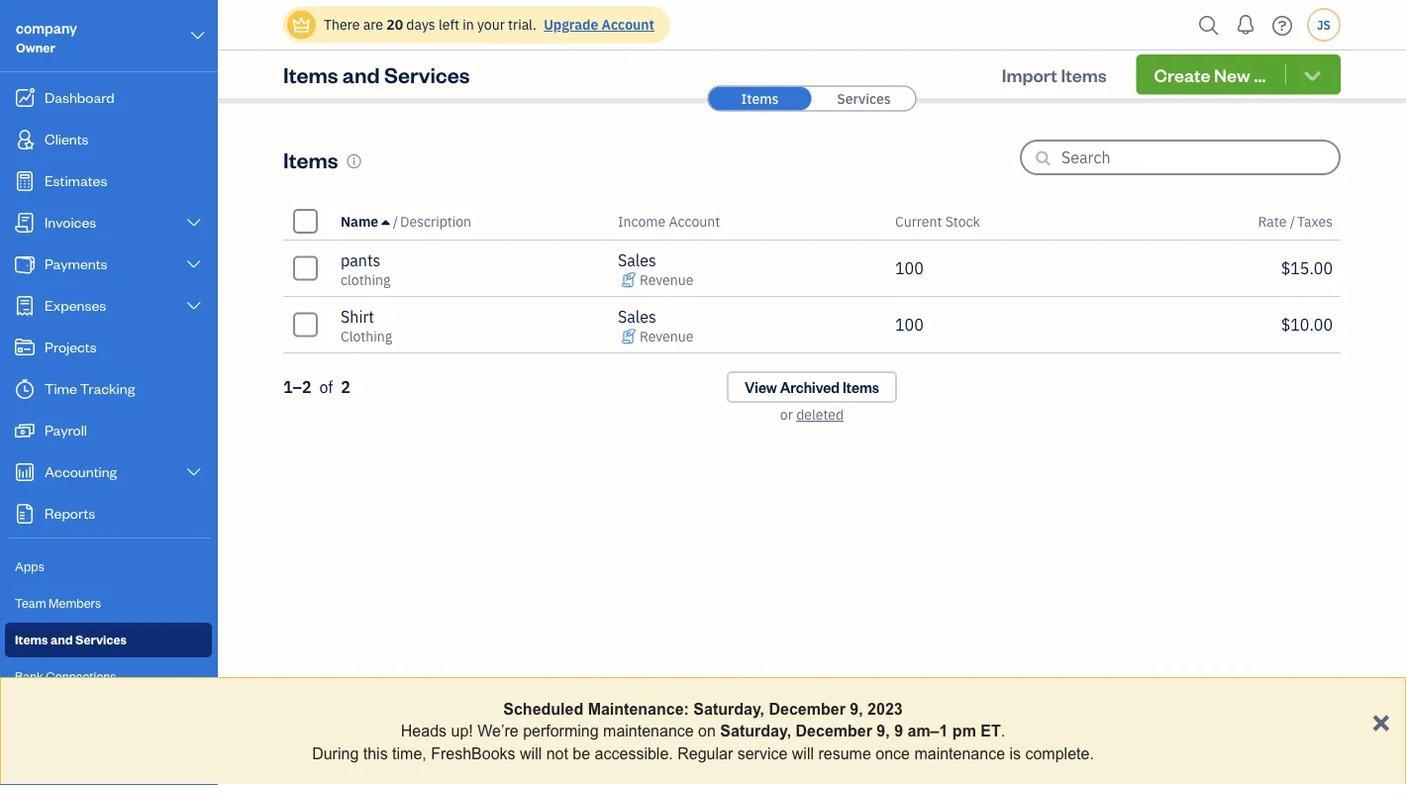 Task type: locate. For each thing, give the bounding box(es) containing it.
saturday, up service at the bottom
[[720, 722, 791, 740]]

current
[[895, 212, 942, 230]]

revenue for pants
[[640, 271, 694, 289]]

pants clothing
[[341, 250, 391, 289]]

0 vertical spatial services
[[384, 60, 470, 88]]

go to help image
[[1267, 10, 1298, 40]]

and down team members
[[50, 631, 73, 648]]

1 horizontal spatial /
[[1290, 212, 1295, 230]]

1 chevron large down image from the top
[[185, 256, 203, 272]]

1 vertical spatial revenue
[[640, 327, 694, 346]]

archived
[[780, 378, 840, 397]]

items and services
[[283, 60, 470, 88], [15, 631, 127, 648]]

description link
[[400, 212, 471, 230]]

will right service at the bottom
[[792, 745, 814, 762]]

1 vertical spatial services
[[837, 89, 891, 107]]

client image
[[13, 130, 37, 150]]

deleted
[[796, 406, 844, 424]]

1 vertical spatial chevron large down image
[[185, 464, 203, 480]]

not
[[546, 745, 568, 762]]

invoices link
[[5, 203, 212, 243]]

chevron large down image inside "invoices" link
[[185, 215, 203, 231]]

1 horizontal spatial services
[[384, 60, 470, 88]]

2
[[341, 377, 350, 398]]

0 horizontal spatial maintenance
[[603, 722, 694, 740]]

0 vertical spatial revenue
[[640, 271, 694, 289]]

/ right rate
[[1290, 212, 1295, 230]]

services
[[384, 60, 470, 88], [837, 89, 891, 107], [75, 631, 127, 648]]

2023
[[868, 700, 903, 718]]

1 vertical spatial chevron large down image
[[185, 215, 203, 231]]

0 vertical spatial sales
[[618, 250, 656, 271]]

1 horizontal spatial and
[[342, 60, 380, 88]]

performing
[[523, 722, 599, 740]]

chevron large down image up expenses link
[[185, 256, 203, 272]]

once
[[876, 745, 910, 762]]

time,
[[392, 745, 427, 762]]

$15.00
[[1281, 258, 1333, 279]]

will
[[520, 745, 542, 762], [792, 745, 814, 762]]

1 revenue from the top
[[640, 271, 694, 289]]

your
[[477, 15, 505, 34]]

items inside button
[[1061, 63, 1107, 86]]

services inside main element
[[75, 631, 127, 648]]

revenue
[[640, 271, 694, 289], [640, 327, 694, 346]]

1 vertical spatial account
[[669, 212, 720, 230]]

2 vertical spatial chevron large down image
[[185, 298, 203, 314]]

0 horizontal spatial 9,
[[850, 700, 863, 718]]

chart image
[[13, 462, 37, 482]]

0 vertical spatial account
[[602, 15, 654, 34]]

chevron large down image inside accounting link
[[185, 464, 203, 480]]

saturday,
[[694, 700, 765, 718], [720, 722, 791, 740]]

0 vertical spatial 100
[[895, 258, 924, 279]]

search image
[[1193, 10, 1225, 40]]

estimate image
[[13, 171, 37, 191]]

et
[[981, 722, 1001, 740]]

maintenance down maintenance:
[[603, 722, 694, 740]]

reports
[[45, 504, 95, 522]]

chevron large down image for payments
[[185, 256, 203, 272]]

items and services down members on the bottom left of the page
[[15, 631, 127, 648]]

chevron large down image inside expenses link
[[185, 298, 203, 314]]

accessible.
[[595, 745, 673, 762]]

1 vertical spatial items and services
[[15, 631, 127, 648]]

company
[[16, 18, 77, 37]]

1 vertical spatial saturday,
[[720, 722, 791, 740]]

100
[[895, 258, 924, 279], [895, 314, 924, 335]]

1 vertical spatial 100
[[895, 314, 924, 335]]

0 vertical spatial chevron large down image
[[185, 256, 203, 272]]

2 will from the left
[[792, 745, 814, 762]]

up!
[[451, 722, 473, 740]]

0 horizontal spatial items and services
[[15, 631, 127, 648]]

invoices
[[45, 212, 96, 231]]

maintenance
[[603, 722, 694, 740], [914, 745, 1005, 762]]

bank connections
[[15, 668, 116, 684]]

100 for $15.00
[[895, 258, 924, 279]]

settings link
[[5, 696, 212, 731]]

items and services down the are on the top of the page
[[283, 60, 470, 88]]

team members link
[[5, 586, 212, 621]]

1 100 from the top
[[895, 258, 924, 279]]

2 sales from the top
[[618, 307, 656, 327]]

items link
[[709, 87, 812, 110]]

2 / from the left
[[1290, 212, 1295, 230]]

chevron large down image up the reports link
[[185, 464, 203, 480]]

notifications image
[[1230, 5, 1262, 45]]

1 vertical spatial and
[[50, 631, 73, 648]]

dashboard image
[[13, 88, 37, 108]]

1 horizontal spatial 9,
[[877, 722, 890, 740]]

report image
[[13, 504, 37, 524]]

.
[[1001, 722, 1005, 740]]

1 vertical spatial maintenance
[[914, 745, 1005, 762]]

0 horizontal spatial services
[[75, 631, 127, 648]]

new
[[1214, 63, 1250, 86]]

0 horizontal spatial and
[[50, 631, 73, 648]]

0 horizontal spatial will
[[520, 745, 542, 762]]

Search text field
[[1062, 142, 1339, 173]]

2 chevron large down image from the top
[[185, 464, 203, 480]]

items
[[283, 60, 338, 88], [1061, 63, 1107, 86], [741, 89, 779, 107], [283, 145, 338, 173], [843, 378, 879, 397], [15, 631, 48, 648]]

0 vertical spatial chevron large down image
[[189, 24, 207, 48]]

rate link
[[1258, 212, 1290, 230]]

account
[[602, 15, 654, 34], [669, 212, 720, 230]]

items and services inside main element
[[15, 631, 127, 648]]

rate
[[1258, 212, 1287, 230]]

chevron large down image
[[185, 256, 203, 272], [185, 464, 203, 480]]

left
[[439, 15, 459, 34]]

1 horizontal spatial account
[[669, 212, 720, 230]]

bank connections link
[[5, 660, 212, 694]]

taxes
[[1297, 212, 1333, 230]]

js button
[[1307, 8, 1341, 42]]

100 for $10.00
[[895, 314, 924, 335]]

timer image
[[13, 379, 37, 399]]

1 horizontal spatial will
[[792, 745, 814, 762]]

heads
[[401, 722, 447, 740]]

maintenance down the "pm" at the right bottom of the page
[[914, 745, 1005, 762]]

account right income
[[669, 212, 720, 230]]

there
[[324, 15, 360, 34]]

2 vertical spatial services
[[75, 631, 127, 648]]

1 sales from the top
[[618, 250, 656, 271]]

scheduled
[[503, 700, 583, 718]]

chevron large down image
[[189, 24, 207, 48], [185, 215, 203, 231], [185, 298, 203, 314]]

account right "upgrade"
[[602, 15, 654, 34]]

0 vertical spatial maintenance
[[603, 722, 694, 740]]

and down the are on the top of the page
[[342, 60, 380, 88]]

/ right caretup image
[[393, 212, 398, 230]]

estimates
[[45, 171, 107, 190]]

is
[[1010, 745, 1021, 762]]

and
[[342, 60, 380, 88], [50, 631, 73, 648]]

team
[[15, 595, 46, 611]]

maintenance:
[[588, 700, 689, 718]]

projects
[[45, 337, 97, 356]]

view
[[745, 378, 777, 397]]

will left the not
[[520, 745, 542, 762]]

expenses link
[[5, 286, 212, 326]]

9
[[894, 722, 903, 740]]

dashboard link
[[5, 78, 212, 118]]

income account
[[618, 212, 720, 230]]

payroll link
[[5, 411, 212, 451]]

pm
[[953, 722, 976, 740]]

2 100 from the top
[[895, 314, 924, 335]]

0 horizontal spatial /
[[393, 212, 398, 230]]

services link
[[813, 87, 916, 110]]

9, left 9
[[877, 722, 890, 740]]

members
[[49, 595, 101, 611]]

1 / from the left
[[393, 212, 398, 230]]

2 revenue from the top
[[640, 327, 694, 346]]

shirt
[[341, 307, 374, 327]]

chevron large down image inside the "payments" "link"
[[185, 256, 203, 272]]

owner
[[16, 39, 55, 55]]

0 vertical spatial and
[[342, 60, 380, 88]]

chevron large down image for expenses
[[185, 298, 203, 314]]

of
[[319, 377, 333, 398]]

bank
[[15, 668, 43, 684]]

payroll
[[45, 420, 87, 439]]

1 vertical spatial sales
[[618, 307, 656, 327]]

payment image
[[13, 255, 37, 274]]

1 horizontal spatial items and services
[[283, 60, 470, 88]]

9,
[[850, 700, 863, 718], [877, 722, 890, 740]]

saturday, up "on"
[[694, 700, 765, 718]]

1 vertical spatial 9,
[[877, 722, 890, 740]]

9, left 2023
[[850, 700, 863, 718]]

service
[[737, 745, 788, 762]]



Task type: vqa. For each thing, say whether or not it's contained in the screenshot.
22
no



Task type: describe. For each thing, give the bounding box(es) containing it.
sales for shirt
[[618, 307, 656, 327]]

0 vertical spatial saturday,
[[694, 700, 765, 718]]

create
[[1154, 63, 1211, 86]]

company owner
[[16, 18, 77, 55]]

2 horizontal spatial services
[[837, 89, 891, 107]]

chevrondown image
[[1301, 64, 1324, 85]]

clients
[[45, 129, 89, 148]]

or
[[780, 406, 793, 424]]

create new … button
[[1136, 54, 1341, 95]]

tracking
[[80, 379, 135, 398]]

main element
[[0, 0, 267, 785]]

settings
[[15, 705, 60, 721]]

revenue for shirt
[[640, 327, 694, 346]]

upgrade account link
[[540, 15, 654, 34]]

sales for pants
[[618, 250, 656, 271]]

regular
[[678, 745, 733, 762]]

crown image
[[291, 14, 312, 35]]

time
[[45, 379, 77, 398]]

invoice image
[[13, 213, 37, 233]]

chevron large down image for accounting
[[185, 464, 203, 480]]

income account link
[[618, 212, 720, 230]]

view archived items or deleted
[[745, 378, 879, 424]]

freshbooks
[[431, 745, 516, 762]]

there are 20 days left in your trial. upgrade account
[[324, 15, 654, 34]]

shirt clothing
[[341, 307, 392, 346]]

…
[[1254, 63, 1266, 86]]

on
[[698, 722, 716, 740]]

20
[[386, 15, 403, 34]]

projects link
[[5, 328, 212, 367]]

team members
[[15, 595, 101, 611]]

trial.
[[508, 15, 537, 34]]

× button
[[1372, 702, 1390, 739]]

upgrade
[[544, 15, 598, 34]]

resume
[[818, 745, 871, 762]]

stock
[[945, 212, 980, 230]]

1–2
[[283, 377, 312, 398]]

name link
[[341, 212, 393, 230]]

caretup image
[[382, 213, 390, 229]]

0 vertical spatial 9,
[[850, 700, 863, 718]]

be
[[573, 745, 590, 762]]

during
[[312, 745, 359, 762]]

current stock link
[[895, 212, 980, 230]]

1 will from the left
[[520, 745, 542, 762]]

deleted link
[[796, 406, 844, 424]]

0 vertical spatial items and services
[[283, 60, 470, 88]]

reports link
[[5, 494, 212, 534]]

items inside main element
[[15, 631, 48, 648]]

rate / taxes
[[1258, 212, 1333, 230]]

pants
[[341, 250, 381, 271]]

import items button
[[984, 55, 1125, 94]]

scheduled maintenance: saturday, december 9, 2023 heads up! we're performing maintenance on saturday, december 9, 9 am–1 pm et . during this time, freshbooks will not be accessible. regular service will resume once maintenance is complete.
[[312, 700, 1094, 762]]

and inside main element
[[50, 631, 73, 648]]

current stock
[[895, 212, 980, 230]]

items inside view archived items or deleted
[[843, 378, 879, 397]]

expenses
[[45, 296, 106, 314]]

clients link
[[5, 120, 212, 159]]

$10.00
[[1281, 314, 1333, 335]]

are
[[363, 15, 383, 34]]

complete.
[[1025, 745, 1094, 762]]

1 vertical spatial december
[[796, 722, 872, 740]]

js
[[1317, 17, 1331, 33]]

accounting
[[45, 462, 117, 481]]

in
[[463, 15, 474, 34]]

project image
[[13, 338, 37, 358]]

0 horizontal spatial account
[[602, 15, 654, 34]]

name
[[341, 212, 378, 230]]

create new … button
[[1136, 54, 1341, 95]]

import items
[[1002, 63, 1107, 86]]

clothing
[[341, 327, 392, 346]]

payments link
[[5, 245, 212, 284]]

time tracking link
[[5, 369, 212, 409]]

chevron large down image for invoices
[[185, 215, 203, 231]]

money image
[[13, 421, 37, 441]]

× dialog
[[0, 677, 1406, 785]]

income
[[618, 212, 666, 230]]

am–1
[[908, 722, 948, 740]]

expense image
[[13, 296, 37, 316]]

time tracking
[[45, 379, 135, 398]]

0 vertical spatial december
[[769, 700, 846, 718]]

dashboard
[[45, 88, 115, 106]]

info image
[[346, 153, 362, 169]]

clothing
[[341, 271, 391, 289]]

estimates link
[[5, 161, 212, 201]]

apps link
[[5, 550, 212, 584]]

days
[[406, 15, 435, 34]]

this
[[363, 745, 388, 762]]

create new …
[[1154, 63, 1266, 86]]

1 horizontal spatial maintenance
[[914, 745, 1005, 762]]

×
[[1372, 702, 1390, 739]]

payments
[[45, 254, 107, 273]]

we're
[[478, 722, 519, 740]]



